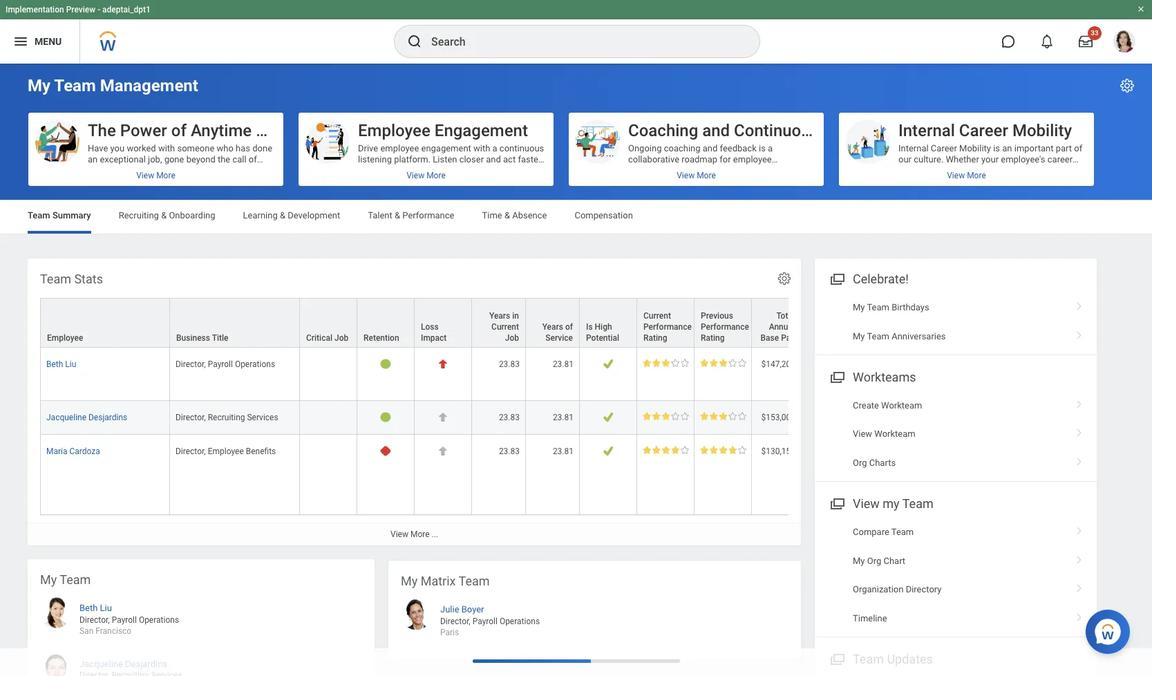Task type: describe. For each thing, give the bounding box(es) containing it.
business title column header
[[170, 298, 300, 349]]

chevron right image for my org chart
[[1071, 551, 1089, 565]]

base
[[761, 333, 780, 343]]

view workteam
[[853, 429, 916, 439]]

jacqueline for team stats element
[[46, 413, 86, 423]]

current inside the current performance rating
[[644, 311, 671, 321]]

the loss of this employee would be moderate or significant to the organization. image
[[438, 446, 449, 457]]

view workteam link
[[815, 420, 1098, 449]]

pay
[[782, 333, 795, 343]]

my for my org chart
[[853, 556, 866, 566]]

the power of anytime feedback button
[[28, 113, 328, 186]]

anytime
[[191, 121, 252, 140]]

is high potential
[[586, 322, 620, 343]]

payroll for julie boyer
[[473, 615, 498, 625]]

org inside the my org chart link
[[868, 556, 882, 566]]

my for my matrix team
[[401, 573, 418, 587]]

in
[[513, 311, 519, 321]]

and
[[703, 121, 730, 140]]

is high potential button
[[580, 299, 637, 347]]

team up chart
[[892, 527, 914, 538]]

loss impact button
[[415, 299, 472, 347]]

critical job button
[[300, 299, 357, 347]]

loss impact column header
[[415, 298, 472, 349]]

team stats
[[40, 272, 103, 286]]

configure this page image
[[1120, 77, 1136, 94]]

more
[[411, 530, 430, 539]]

years in current job
[[490, 311, 519, 343]]

birthdays
[[892, 302, 930, 313]]

my team anniversaries link
[[815, 322, 1098, 351]]

timeline
[[853, 613, 888, 624]]

33 button
[[1071, 26, 1102, 57]]

director, payroll operations san francisco
[[80, 615, 179, 636]]

row containing years in current job
[[40, 298, 1115, 349]]

my
[[883, 497, 900, 511]]

years of service button
[[526, 299, 580, 347]]

matrix
[[421, 573, 456, 587]]

stats
[[74, 272, 103, 286]]

chevron right image for view workteam
[[1071, 424, 1089, 438]]

my for my team birthdays
[[853, 302, 866, 313]]

charts
[[870, 458, 896, 468]]

conversations
[[824, 121, 931, 140]]

my for my team
[[40, 573, 57, 587]]

absence
[[513, 210, 547, 221]]

impact
[[421, 333, 447, 343]]

23.81 for $147,207
[[553, 360, 574, 369]]

my team birthdays
[[853, 302, 930, 313]]

view more ...
[[391, 530, 438, 539]]

of inside years of service
[[566, 322, 573, 332]]

chevron right image for my team birthdays
[[1071, 297, 1089, 311]]

close environment banner image
[[1138, 5, 1146, 13]]

paris
[[441, 626, 459, 636]]

tab list containing team summary
[[14, 201, 1139, 234]]

management
[[100, 76, 198, 95]]

my for my team anniversaries
[[853, 331, 866, 341]]

$153,007
[[762, 413, 796, 423]]

main content containing my team management
[[0, 64, 1153, 676]]

compensation
[[575, 210, 633, 221]]

compare
[[853, 527, 890, 538]]

san
[[80, 626, 94, 636]]

Search Workday  search field
[[432, 26, 732, 57]]

workteam for create workteam
[[882, 400, 923, 411]]

& for recruiting
[[161, 210, 167, 221]]

chevron right image for my team anniversaries
[[1071, 326, 1089, 340]]

coaching and continuous conversations button
[[569, 113, 931, 186]]

meets expectations - performance in line with a solid team contributor. image for $147,207
[[643, 359, 690, 367]]

years in current job column header
[[472, 298, 526, 349]]

0 horizontal spatial recruiting
[[119, 210, 159, 221]]

engagement
[[435, 121, 528, 140]]

0 vertical spatial beth liu link
[[46, 357, 76, 369]]

employee for employee engagement
[[358, 121, 431, 140]]

beth liu link inside list item
[[80, 600, 112, 614]]

current performance rating column header
[[638, 298, 695, 349]]

org charts
[[853, 458, 896, 468]]

chevron right image for organization directory
[[1071, 580, 1089, 594]]

jacqueline desjardins link for team stats element
[[46, 410, 127, 423]]

23.81 for $130,156
[[553, 447, 574, 457]]

of inside button
[[171, 121, 187, 140]]

beth inside team stats element
[[46, 360, 63, 369]]

feedback
[[256, 121, 328, 140]]

service
[[546, 333, 573, 343]]

team updates
[[853, 652, 934, 667]]

jacqueline desjardins list item
[[40, 653, 362, 676]]

view more ... link
[[28, 523, 802, 546]]

francisco
[[96, 626, 132, 636]]

employee column header
[[40, 298, 170, 349]]

the loss of this employee would be moderate or significant to the organization. image
[[438, 412, 449, 423]]

chevron right image for compare team
[[1071, 522, 1089, 536]]

updates
[[888, 652, 934, 667]]

chart
[[884, 556, 906, 566]]

maria cardoza link
[[46, 444, 100, 457]]

employee button
[[41, 299, 169, 347]]

learning
[[243, 210, 278, 221]]

rating for current performance rating
[[644, 333, 668, 343]]

list inside "my team" element
[[40, 591, 362, 676]]

current inside years in current job
[[492, 322, 519, 332]]

rating for previous performance rating
[[701, 333, 725, 343]]

timeline link
[[815, 604, 1098, 633]]

summary
[[52, 210, 91, 221]]

team stats element
[[28, 259, 1115, 546]]

anniversaries
[[892, 331, 946, 341]]

desjardins for "my team" element
[[125, 659, 167, 669]]

operations for beth liu
[[139, 615, 179, 625]]

director, for director, recruiting services
[[176, 413, 206, 423]]

view for view workteam
[[853, 429, 873, 439]]

mobility
[[1013, 121, 1073, 140]]

adeptai_dpt1
[[102, 5, 151, 15]]

internal career mobility
[[899, 121, 1073, 140]]

the power of anytime feedback
[[88, 121, 328, 140]]

liu inside list item
[[100, 603, 112, 614]]

services
[[247, 413, 278, 423]]

33
[[1092, 29, 1099, 37]]

workteam for view workteam
[[875, 429, 916, 439]]

team left stats
[[40, 272, 71, 286]]

annual
[[770, 322, 795, 332]]

years for service
[[543, 322, 564, 332]]

previous performance rating button
[[695, 299, 752, 347]]

learning & development
[[243, 210, 340, 221]]

operations inside team stats element
[[235, 360, 275, 369]]

implementation preview -   adeptai_dpt1
[[6, 5, 151, 15]]

...
[[432, 530, 438, 539]]

profile logan mcneil image
[[1114, 30, 1136, 55]]

team up "san"
[[60, 573, 91, 587]]

implementation
[[6, 5, 64, 15]]

justify image
[[12, 33, 29, 50]]

directory
[[906, 585, 942, 595]]

recruiting & onboarding
[[119, 210, 215, 221]]

beth liu inside list item
[[80, 603, 112, 614]]

previous performance rating column header
[[695, 298, 752, 349]]

boyer
[[462, 603, 484, 614]]

development
[[288, 210, 340, 221]]

my team birthdays link
[[815, 293, 1098, 322]]

time & absence
[[482, 210, 547, 221]]

cell for director, recruiting services
[[300, 401, 358, 435]]

director, payroll operations paris
[[441, 615, 540, 636]]

talent
[[368, 210, 393, 221]]



Task type: vqa. For each thing, say whether or not it's contained in the screenshot.
Director, Recruiting Services
yes



Task type: locate. For each thing, give the bounding box(es) containing it.
performance for previous
[[701, 322, 750, 332]]

meets expectations - performance in line with a solid team contributor. image for $153,007
[[643, 412, 690, 421]]

team down the "my team birthdays"
[[868, 331, 890, 341]]

job right critical
[[335, 333, 349, 343]]

onboarding
[[169, 210, 215, 221]]

performance for current
[[644, 322, 692, 332]]

compare team link
[[815, 518, 1098, 547]]

my team
[[40, 573, 91, 587]]

list containing create workteam
[[815, 391, 1098, 477]]

23.83
[[499, 360, 520, 369], [499, 413, 520, 423], [499, 447, 520, 457]]

director, up paris
[[441, 615, 471, 625]]

organization directory
[[853, 585, 942, 595]]

1 vertical spatial current
[[492, 322, 519, 332]]

menu group image left workteams
[[828, 367, 847, 386]]

3 23.83 from the top
[[499, 447, 520, 457]]

& for time
[[505, 210, 510, 221]]

0 vertical spatial 23.81
[[553, 360, 574, 369]]

current performance rating button
[[638, 299, 694, 347]]

continuous
[[735, 121, 820, 140]]

view for view my team
[[853, 497, 880, 511]]

workteam inside "link"
[[882, 400, 923, 411]]

operations
[[235, 360, 275, 369], [139, 615, 179, 625], [500, 615, 540, 625]]

payroll inside team stats element
[[208, 360, 233, 369]]

the worker has been assessed as having high potential. image for $130,156
[[603, 446, 614, 457]]

0 horizontal spatial years
[[490, 311, 511, 321]]

internal career mobility button
[[840, 113, 1095, 186]]

years in current job button
[[472, 299, 526, 347]]

0 horizontal spatial beth liu link
[[46, 357, 76, 369]]

notifications large image
[[1041, 35, 1055, 48]]

julie boyer link
[[441, 600, 484, 614]]

1 vertical spatial meets expectations - performance in line with a solid team contributor. image
[[643, 412, 690, 421]]

maria cardoza
[[46, 447, 100, 457]]

1 vertical spatial recruiting
[[208, 413, 245, 423]]

1 vertical spatial workteam
[[875, 429, 916, 439]]

1 rating from the left
[[644, 333, 668, 343]]

3 cell from the top
[[300, 435, 358, 515]]

view inside team stats element
[[391, 530, 409, 539]]

cell left this worker has low retention risk. image
[[300, 401, 358, 435]]

1 horizontal spatial payroll
[[208, 360, 233, 369]]

1 horizontal spatial liu
[[100, 603, 112, 614]]

beth
[[46, 360, 63, 369], [80, 603, 98, 614]]

view my team
[[853, 497, 934, 511]]

1 vertical spatial liu
[[100, 603, 112, 614]]

chevron right image
[[1071, 326, 1089, 340], [1071, 396, 1089, 409], [1071, 424, 1089, 438], [1071, 453, 1089, 467], [1071, 580, 1089, 594]]

director, for director, payroll operations
[[176, 360, 206, 369]]

0 vertical spatial desjardins
[[89, 413, 127, 423]]

chevron right image inside "create workteam" "link"
[[1071, 396, 1089, 409]]

of up service
[[566, 322, 573, 332]]

23.83 right the loss of this employee would be moderate or significant to the organization. icon
[[499, 447, 520, 457]]

2 horizontal spatial employee
[[358, 121, 431, 140]]

menu
[[35, 36, 62, 47]]

jacqueline inside 'list item'
[[80, 659, 123, 669]]

rating down previous
[[701, 333, 725, 343]]

julie boyer list item
[[401, 598, 789, 637]]

beth liu link down employee column header
[[46, 357, 76, 369]]

& for talent
[[395, 210, 400, 221]]

rating inside the current performance rating
[[644, 333, 668, 343]]

view for view more ...
[[391, 530, 409, 539]]

0 vertical spatial jacqueline
[[46, 413, 86, 423]]

chevron right image inside 'my team birthdays' link
[[1071, 297, 1089, 311]]

critical job
[[306, 333, 349, 343]]

1 vertical spatial 23.81
[[553, 413, 574, 423]]

org left chart
[[868, 556, 882, 566]]

0 vertical spatial current
[[644, 311, 671, 321]]

1 job from the left
[[335, 333, 349, 343]]

director, for director, employee benefits
[[176, 447, 206, 457]]

menu group image for team updates
[[828, 649, 847, 668]]

0 horizontal spatial employee
[[47, 333, 83, 343]]

2 vertical spatial the worker has been assessed as having high potential. image
[[603, 446, 614, 457]]

0 horizontal spatial performance
[[403, 210, 455, 221]]

2 chevron right image from the top
[[1071, 396, 1089, 409]]

the worker has been assessed as having high potential. image for $153,007
[[603, 412, 614, 423]]

jacqueline
[[46, 413, 86, 423], [80, 659, 123, 669]]

2 vertical spatial employee
[[208, 447, 244, 457]]

0 horizontal spatial operations
[[139, 615, 179, 625]]

1 horizontal spatial rating
[[701, 333, 725, 343]]

3 chevron right image from the top
[[1071, 551, 1089, 565]]

beth liu inside team stats element
[[46, 360, 76, 369]]

2 horizontal spatial performance
[[701, 322, 750, 332]]

1 horizontal spatial performance
[[644, 322, 692, 332]]

1 row from the top
[[40, 298, 1115, 349]]

my for my team management
[[28, 76, 51, 95]]

payroll inside director, payroll operations san francisco
[[112, 615, 137, 625]]

total annual base pay button
[[752, 299, 802, 347]]

director, down business
[[176, 360, 206, 369]]

2 vertical spatial view
[[391, 530, 409, 539]]

1 chevron right image from the top
[[1071, 297, 1089, 311]]

workteam
[[882, 400, 923, 411], [875, 429, 916, 439]]

chevron right image for create workteam
[[1071, 396, 1089, 409]]

my matrix team element
[[389, 559, 802, 658]]

performance right the talent
[[403, 210, 455, 221]]

job inside years in current job
[[505, 333, 519, 343]]

recruiting
[[119, 210, 159, 221], [208, 413, 245, 423]]

chevron right image inside compare team link
[[1071, 522, 1089, 536]]

desjardins inside jacqueline desjardins 'list item'
[[125, 659, 167, 669]]

the worker has been assessed as having high potential. image for $147,207
[[603, 359, 614, 369]]

employee inside popup button
[[47, 333, 83, 343]]

my matrix team
[[401, 573, 490, 587]]

benefits
[[246, 447, 276, 457]]

retention
[[364, 333, 399, 343]]

potential
[[586, 333, 620, 343]]

team up boyer
[[459, 573, 490, 587]]

0 horizontal spatial of
[[171, 121, 187, 140]]

1 vertical spatial beth liu link
[[80, 600, 112, 614]]

1 vertical spatial the worker has been assessed as having high potential. image
[[603, 412, 614, 423]]

jacqueline inside team stats element
[[46, 413, 86, 423]]

desjardins inside team stats element
[[89, 413, 127, 423]]

director, up "san"
[[80, 615, 110, 625]]

jacqueline desjardins down the francisco
[[80, 659, 167, 669]]

org left charts
[[853, 458, 868, 468]]

coaching
[[629, 121, 699, 140]]

4 menu group image from the top
[[828, 649, 847, 668]]

0 vertical spatial liu
[[65, 360, 76, 369]]

career
[[960, 121, 1009, 140]]

loss
[[421, 322, 439, 332]]

1 horizontal spatial beth liu
[[80, 603, 112, 614]]

1 meets expectations - performance in line with a solid team contributor. image from the top
[[643, 359, 690, 367]]

view left my
[[853, 497, 880, 511]]

loss impact
[[421, 322, 447, 343]]

1 vertical spatial desjardins
[[125, 659, 167, 669]]

business title
[[176, 333, 229, 343]]

menu group image for celebrate!
[[828, 269, 847, 288]]

previous
[[701, 311, 734, 321]]

& right learning
[[280, 210, 286, 221]]

jacqueline desjardins inside team stats element
[[46, 413, 127, 423]]

team left the summary
[[28, 210, 50, 221]]

23.83 for director, payroll operations
[[499, 360, 520, 369]]

beth liu
[[46, 360, 76, 369], [80, 603, 112, 614]]

cell for director, employee benefits
[[300, 435, 358, 515]]

2 horizontal spatial operations
[[500, 615, 540, 625]]

beth liu list item
[[40, 598, 362, 637]]

desjardins down director, payroll operations san francisco
[[125, 659, 167, 669]]

menu group image for view my team
[[828, 494, 847, 513]]

organization directory link
[[815, 576, 1098, 604]]

jacqueline desjardins up 'cardoza'
[[46, 413, 127, 423]]

0 vertical spatial beth
[[46, 360, 63, 369]]

3 23.81 from the top
[[553, 447, 574, 457]]

jacqueline up maria cardoza "link"
[[46, 413, 86, 423]]

beth liu down employee column header
[[46, 360, 76, 369]]

view down create
[[853, 429, 873, 439]]

1 vertical spatial view
[[853, 497, 880, 511]]

high
[[595, 322, 612, 332]]

talent & performance
[[368, 210, 455, 221]]

view
[[853, 429, 873, 439], [853, 497, 880, 511], [391, 530, 409, 539]]

chevron right image inside organization directory link
[[1071, 580, 1089, 594]]

0 vertical spatial workteam
[[882, 400, 923, 411]]

director, recruiting services
[[176, 413, 278, 423]]

0 vertical spatial meets expectations - performance in line with a solid team contributor. image
[[643, 359, 690, 367]]

2 horizontal spatial payroll
[[473, 615, 498, 625]]

is
[[586, 322, 593, 332]]

1 horizontal spatial employee
[[208, 447, 244, 457]]

2 23.81 from the top
[[553, 413, 574, 423]]

3 chevron right image from the top
[[1071, 424, 1089, 438]]

payroll up the francisco
[[112, 615, 137, 625]]

4 & from the left
[[505, 210, 510, 221]]

2 meets expectations - performance in line with a solid team contributor. image from the top
[[643, 412, 690, 421]]

view left more
[[391, 530, 409, 539]]

& left onboarding
[[161, 210, 167, 221]]

row
[[40, 298, 1115, 349], [40, 348, 1115, 401], [40, 401, 1115, 435], [40, 435, 1115, 515]]

exceeds expectations - performance is excellent and generally surpassed expectations and required little to no supervision. image
[[643, 446, 690, 455]]

title
[[212, 333, 229, 343]]

director, inside the director, payroll operations paris
[[441, 615, 471, 625]]

meets expectations - performance in line with a solid team contributor. image down the current performance rating in the right of the page
[[643, 359, 690, 367]]

the
[[88, 121, 116, 140]]

team down timeline
[[853, 652, 885, 667]]

0 horizontal spatial rating
[[644, 333, 668, 343]]

celebrate!
[[853, 272, 909, 286]]

3 & from the left
[[395, 210, 400, 221]]

4 chevron right image from the top
[[1071, 453, 1089, 467]]

inbox large image
[[1080, 35, 1093, 48]]

2 chevron right image from the top
[[1071, 522, 1089, 536]]

jacqueline desjardins for jacqueline desjardins link inside 'list item'
[[80, 659, 167, 669]]

1 vertical spatial jacqueline desjardins
[[80, 659, 167, 669]]

configure team stats image
[[777, 271, 793, 286]]

director, employee benefits
[[176, 447, 276, 457]]

4 chevron right image from the top
[[1071, 608, 1089, 622]]

0 vertical spatial jacqueline desjardins link
[[46, 410, 127, 423]]

row containing beth liu
[[40, 348, 1115, 401]]

rating
[[644, 333, 668, 343], [701, 333, 725, 343]]

my team anniversaries
[[853, 331, 946, 341]]

org inside "org charts" link
[[853, 458, 868, 468]]

0 horizontal spatial beth
[[46, 360, 63, 369]]

0 horizontal spatial liu
[[65, 360, 76, 369]]

recruiting inside team stats element
[[208, 413, 245, 423]]

0 horizontal spatial current
[[492, 322, 519, 332]]

liu up the francisco
[[100, 603, 112, 614]]

jacqueline desjardins link for "my team" element
[[80, 656, 167, 669]]

coaching and continuous conversations
[[629, 121, 931, 140]]

beth liu up "san"
[[80, 603, 112, 614]]

operations inside director, payroll operations san francisco
[[139, 615, 179, 625]]

3 menu group image from the top
[[828, 494, 847, 513]]

internal
[[899, 121, 956, 140]]

performance inside popup button
[[701, 322, 750, 332]]

4 row from the top
[[40, 435, 1115, 515]]

cell for director, payroll operations
[[300, 348, 358, 401]]

this worker has low retention risk. image
[[381, 412, 391, 423]]

0 vertical spatial employee
[[358, 121, 431, 140]]

3 row from the top
[[40, 401, 1115, 435]]

23.81 for $153,007
[[553, 413, 574, 423]]

row containing jacqueline desjardins
[[40, 401, 1115, 435]]

0 vertical spatial view
[[853, 429, 873, 439]]

is high potential column header
[[580, 298, 638, 349]]

meets expectations - performance in line with a solid team contributor. image up exceeds expectations - performance is excellent and generally surpassed expectations and required little to no supervision. image
[[643, 412, 690, 421]]

1 & from the left
[[161, 210, 167, 221]]

create workteam
[[853, 400, 923, 411]]

1 horizontal spatial years
[[543, 322, 564, 332]]

business
[[176, 333, 210, 343]]

payroll down boyer
[[473, 615, 498, 625]]

performance inside popup button
[[644, 322, 692, 332]]

$130,156
[[762, 447, 796, 457]]

organization
[[853, 585, 904, 595]]

0 horizontal spatial payroll
[[112, 615, 137, 625]]

preview
[[66, 5, 96, 15]]

chevron right image for org charts
[[1071, 453, 1089, 467]]

0 horizontal spatial job
[[335, 333, 349, 343]]

of right power
[[171, 121, 187, 140]]

23.83 for director, recruiting services
[[499, 413, 520, 423]]

of
[[171, 121, 187, 140], [566, 322, 573, 332]]

critical
[[306, 333, 333, 343]]

jacqueline desjardins for team stats element jacqueline desjardins link
[[46, 413, 127, 423]]

1 vertical spatial employee
[[47, 333, 83, 343]]

menu group image
[[828, 269, 847, 288], [828, 367, 847, 386], [828, 494, 847, 513], [828, 649, 847, 668]]

years of service column header
[[526, 298, 580, 349]]

team down "celebrate!"
[[868, 302, 890, 313]]

the loss of this employee would be catastrophic or critical to the organization. image
[[438, 359, 449, 369]]

workteam down workteams
[[882, 400, 923, 411]]

chevron right image
[[1071, 297, 1089, 311], [1071, 522, 1089, 536], [1071, 551, 1089, 565], [1071, 608, 1089, 622]]

1 vertical spatial beth
[[80, 603, 98, 614]]

chevron right image inside timeline link
[[1071, 608, 1089, 622]]

1 vertical spatial 23.83
[[499, 413, 520, 423]]

years for current
[[490, 311, 511, 321]]

job inside critical job popup button
[[335, 333, 349, 343]]

recruiting up director, employee benefits
[[208, 413, 245, 423]]

cell down critical job
[[300, 348, 358, 401]]

1 horizontal spatial beth
[[80, 603, 98, 614]]

menu group image left "celebrate!"
[[828, 269, 847, 288]]

performance inside tab list
[[403, 210, 455, 221]]

director, up director, employee benefits
[[176, 413, 206, 423]]

chevron right image inside "org charts" link
[[1071, 453, 1089, 467]]

2 rating from the left
[[701, 333, 725, 343]]

desjardins for team stats element
[[89, 413, 127, 423]]

list for workteams
[[815, 391, 1098, 477]]

my org chart
[[853, 556, 906, 566]]

this worker has a high retention risk - immediate action needed. image
[[381, 446, 391, 457]]

2 & from the left
[[280, 210, 286, 221]]

chevron right image for timeline
[[1071, 608, 1089, 622]]

compare team
[[853, 527, 914, 538]]

current right is high potential column header
[[644, 311, 671, 321]]

job
[[335, 333, 349, 343], [505, 333, 519, 343]]

tab list
[[14, 201, 1139, 234]]

rating inside previous performance rating
[[701, 333, 725, 343]]

0 vertical spatial recruiting
[[119, 210, 159, 221]]

2 23.83 from the top
[[499, 413, 520, 423]]

liu down employee column header
[[65, 360, 76, 369]]

beth inside list item
[[80, 603, 98, 614]]

1 menu group image from the top
[[828, 269, 847, 288]]

1 horizontal spatial recruiting
[[208, 413, 245, 423]]

team right my
[[903, 497, 934, 511]]

the worker has been assessed as having high potential. image
[[603, 359, 614, 369], [603, 412, 614, 423], [603, 446, 614, 457]]

years up service
[[543, 322, 564, 332]]

1 horizontal spatial beth liu link
[[80, 600, 112, 614]]

payroll for beth liu
[[112, 615, 137, 625]]

0 vertical spatial of
[[171, 121, 187, 140]]

list
[[815, 293, 1098, 351], [815, 391, 1098, 477], [815, 518, 1098, 633], [40, 591, 362, 676]]

team down "menu"
[[54, 76, 96, 95]]

1 horizontal spatial job
[[505, 333, 519, 343]]

menu group image left my
[[828, 494, 847, 513]]

director, inside director, payroll operations san francisco
[[80, 615, 110, 625]]

desjardins
[[89, 413, 127, 423], [125, 659, 167, 669]]

5 chevron right image from the top
[[1071, 580, 1089, 594]]

critical job column header
[[300, 298, 358, 349]]

1 23.83 from the top
[[499, 360, 520, 369]]

total
[[777, 311, 795, 321]]

rating right is high potential column header
[[644, 333, 668, 343]]

1 cell from the top
[[300, 348, 358, 401]]

2 vertical spatial 23.83
[[499, 447, 520, 457]]

performance left previous performance rating popup button
[[644, 322, 692, 332]]

chevron right image inside the my org chart link
[[1071, 551, 1089, 565]]

jacqueline down the francisco
[[80, 659, 123, 669]]

jacqueline desjardins link down the francisco
[[80, 656, 167, 669]]

1 chevron right image from the top
[[1071, 326, 1089, 340]]

list for celebrate!
[[815, 293, 1098, 351]]

recruiting left onboarding
[[119, 210, 159, 221]]

list containing beth liu
[[40, 591, 362, 676]]

row containing maria cardoza
[[40, 435, 1115, 515]]

cell left this worker has a high retention risk - immediate action needed. image
[[300, 435, 358, 515]]

my org chart link
[[815, 547, 1098, 576]]

operations for julie boyer
[[500, 615, 540, 625]]

-
[[98, 5, 100, 15]]

list containing compare team
[[815, 518, 1098, 633]]

1 vertical spatial jacqueline desjardins link
[[80, 656, 167, 669]]

chevron right image inside my team anniversaries link
[[1071, 326, 1089, 340]]

employee for employee
[[47, 333, 83, 343]]

create workteam link
[[815, 391, 1098, 420]]

payroll inside the director, payroll operations paris
[[473, 615, 498, 625]]

workteam down the create workteam
[[875, 429, 916, 439]]

menu banner
[[0, 0, 1153, 64]]

julie
[[441, 603, 460, 614]]

retention column header
[[358, 298, 415, 349]]

job down in
[[505, 333, 519, 343]]

0 vertical spatial org
[[853, 458, 868, 468]]

1 vertical spatial beth liu
[[80, 603, 112, 614]]

0 vertical spatial 23.83
[[499, 360, 520, 369]]

beth liu link
[[46, 357, 76, 369], [80, 600, 112, 614]]

years
[[490, 311, 511, 321], [543, 322, 564, 332]]

current down in
[[492, 322, 519, 332]]

beth up "san"
[[80, 603, 98, 614]]

1 vertical spatial org
[[868, 556, 882, 566]]

years left in
[[490, 311, 511, 321]]

1 vertical spatial jacqueline
[[80, 659, 123, 669]]

view inside list
[[853, 429, 873, 439]]

23.83 right the loss of this employee would be moderate or significant to the organization. image
[[499, 413, 520, 423]]

23.83 down years in current job
[[499, 360, 520, 369]]

2 vertical spatial 23.81
[[553, 447, 574, 457]]

1 horizontal spatial operations
[[235, 360, 275, 369]]

list for view my team
[[815, 518, 1098, 633]]

2 job from the left
[[505, 333, 519, 343]]

maria
[[46, 447, 67, 457]]

jacqueline desjardins link inside 'list item'
[[80, 656, 167, 669]]

1 horizontal spatial current
[[644, 311, 671, 321]]

2 menu group image from the top
[[828, 367, 847, 386]]

chevron right image inside 'view workteam' link
[[1071, 424, 1089, 438]]

power
[[120, 121, 167, 140]]

my team element
[[28, 559, 375, 676]]

1 vertical spatial years
[[543, 322, 564, 332]]

jacqueline desjardins inside jacqueline desjardins 'list item'
[[80, 659, 167, 669]]

employee inside button
[[358, 121, 431, 140]]

create
[[853, 400, 880, 411]]

current performance rating
[[644, 311, 692, 343]]

jacqueline desjardins link up 'cardoza'
[[46, 410, 127, 423]]

3 the worker has been assessed as having high potential. image from the top
[[603, 446, 614, 457]]

0 vertical spatial years
[[490, 311, 511, 321]]

1 23.81 from the top
[[553, 360, 574, 369]]

beth down employee column header
[[46, 360, 63, 369]]

julie boyer
[[441, 603, 484, 614]]

2 cell from the top
[[300, 401, 358, 435]]

0 vertical spatial the worker has been assessed as having high potential. image
[[603, 359, 614, 369]]

this worker has low retention risk. image
[[381, 359, 391, 369]]

1 vertical spatial of
[[566, 322, 573, 332]]

search image
[[407, 33, 423, 50]]

menu button
[[0, 19, 80, 64]]

performance down previous
[[701, 322, 750, 332]]

main content
[[0, 64, 1153, 676]]

& right time
[[505, 210, 510, 221]]

liu inside team stats element
[[65, 360, 76, 369]]

0 vertical spatial jacqueline desjardins
[[46, 413, 127, 423]]

0 horizontal spatial beth liu
[[46, 360, 76, 369]]

meets expectations - performance in line with a solid team contributor. image
[[643, 359, 690, 367], [643, 412, 690, 421]]

menu group image left "team updates"
[[828, 649, 847, 668]]

desjardins up 'cardoza'
[[89, 413, 127, 423]]

& for learning
[[280, 210, 286, 221]]

& right the talent
[[395, 210, 400, 221]]

list containing my team birthdays
[[815, 293, 1098, 351]]

beth liu link up "san"
[[80, 600, 112, 614]]

jacqueline for "my team" element
[[80, 659, 123, 669]]

payroll down title
[[208, 360, 233, 369]]

years inside years in current job
[[490, 311, 511, 321]]

cell
[[300, 348, 358, 401], [300, 401, 358, 435], [300, 435, 358, 515]]

2 row from the top
[[40, 348, 1115, 401]]

23.83 for director, employee benefits
[[499, 447, 520, 457]]

workteams
[[853, 370, 917, 384]]

1 the worker has been assessed as having high potential. image from the top
[[603, 359, 614, 369]]

2 the worker has been assessed as having high potential. image from the top
[[603, 412, 614, 423]]

0 vertical spatial beth liu
[[46, 360, 76, 369]]

years inside years of service
[[543, 322, 564, 332]]

menu group image for workteams
[[828, 367, 847, 386]]

1 horizontal spatial of
[[566, 322, 573, 332]]

operations inside the director, payroll operations paris
[[500, 615, 540, 625]]

director, down "director, recruiting services"
[[176, 447, 206, 457]]



